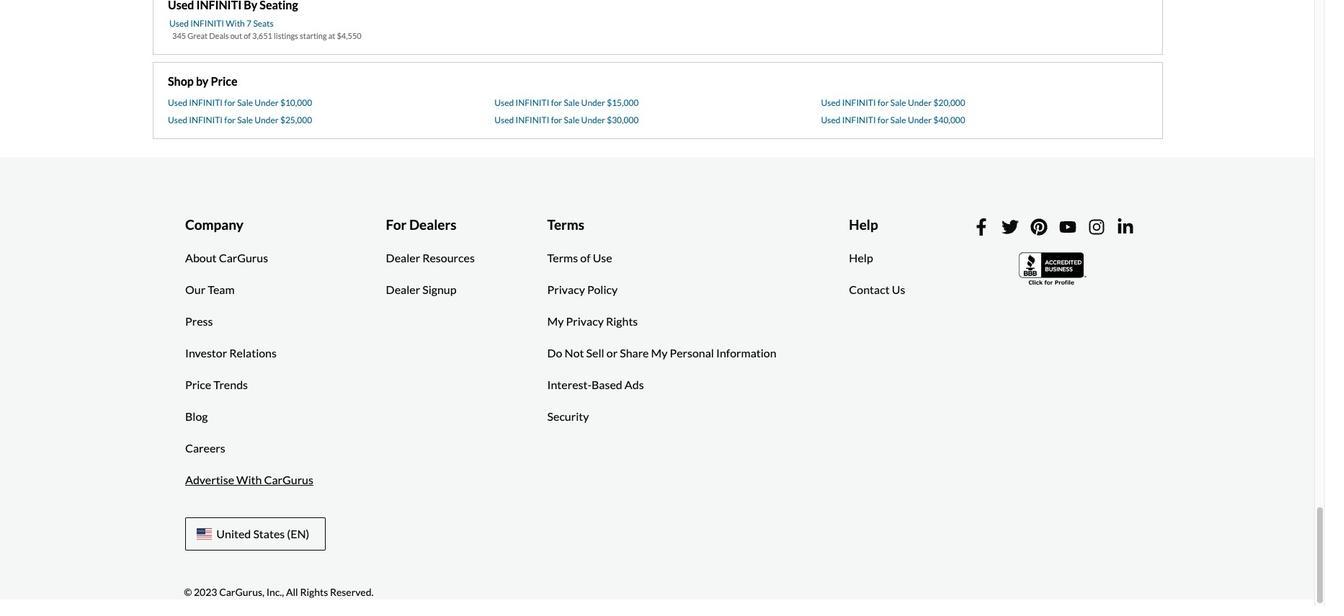Task type: vqa. For each thing, say whether or not it's contained in the screenshot.
Us
yes



Task type: locate. For each thing, give the bounding box(es) containing it.
0 vertical spatial help
[[850, 216, 879, 233]]

help up help link
[[850, 216, 879, 233]]

resources
[[423, 251, 475, 265]]

dealer left signup
[[386, 283, 420, 296]]

my right share
[[651, 346, 668, 360]]

used
[[169, 18, 189, 29], [168, 97, 187, 108], [495, 97, 514, 108], [822, 97, 841, 108], [168, 114, 187, 125], [495, 114, 514, 125], [822, 114, 841, 125]]

for down used infiniti for sale under $20,000 link at top
[[878, 114, 889, 125]]

for up used infiniti for sale under $25,000 link
[[224, 97, 236, 108]]

sale up the used infiniti for sale under $40,000 link
[[891, 97, 907, 108]]

my
[[548, 314, 564, 328], [651, 346, 668, 360]]

sell
[[587, 346, 605, 360]]

under for used infiniti for sale under $20,000 used infiniti for sale under $25,000
[[908, 97, 932, 108]]

for dealers
[[386, 216, 457, 233]]

security
[[548, 410, 589, 423]]

$30,000
[[607, 114, 639, 125]]

my inside "link"
[[651, 346, 668, 360]]

sale down used infiniti for sale under $15,000
[[564, 114, 580, 125]]

for
[[224, 97, 236, 108], [551, 97, 562, 108], [878, 97, 889, 108], [224, 114, 236, 125], [551, 114, 562, 125], [878, 114, 889, 125]]

0 vertical spatial of
[[244, 31, 251, 40]]

contact us link
[[839, 274, 917, 306]]

do not sell or share my personal information
[[548, 346, 777, 360]]

terms up privacy policy
[[548, 251, 578, 265]]

sale down used infiniti for sale under $20,000 link at top
[[891, 114, 907, 125]]

under for used infiniti for sale under $40,000
[[908, 114, 932, 125]]

(en)
[[287, 527, 310, 541]]

for
[[386, 216, 407, 233]]

1 vertical spatial help
[[850, 251, 874, 265]]

sale for used infiniti for sale under $20,000 used infiniti for sale under $25,000
[[891, 97, 907, 108]]

dealer resources
[[386, 251, 475, 265]]

1 vertical spatial terms
[[548, 251, 578, 265]]

0 vertical spatial cargurus
[[219, 251, 268, 265]]

for up used infiniti for sale under $30,000
[[551, 97, 562, 108]]

for for used infiniti for sale under $10,000
[[224, 97, 236, 108]]

privacy down privacy policy 'link'
[[566, 314, 604, 328]]

1 vertical spatial my
[[651, 346, 668, 360]]

used infiniti for sale under $15,000 link
[[495, 97, 639, 108]]

©
[[184, 586, 192, 598]]

0 vertical spatial price
[[211, 75, 238, 88]]

0 vertical spatial rights
[[606, 314, 638, 328]]

privacy down terms of use link
[[548, 283, 585, 296]]

of left use
[[581, 251, 591, 265]]

used for used infiniti with 7 seats 345 great deals out of 3,651 listings starting at $4,550
[[169, 18, 189, 29]]

infiniti down used infiniti for sale under $20,000 link at top
[[843, 114, 876, 125]]

0 horizontal spatial my
[[548, 314, 564, 328]]

rights right the all
[[300, 586, 328, 598]]

used infiniti with 7 seats 345 great deals out of 3,651 listings starting at $4,550
[[169, 18, 362, 40]]

press link
[[174, 306, 224, 337]]

us
[[892, 283, 906, 296]]

price
[[211, 75, 238, 88], [185, 378, 211, 392]]

terms up terms of use
[[548, 216, 585, 233]]

1 vertical spatial rights
[[300, 586, 328, 598]]

with
[[226, 18, 245, 29], [237, 473, 262, 487]]

1 vertical spatial with
[[237, 473, 262, 487]]

used infiniti for sale under $25,000 link
[[168, 114, 312, 125]]

united states (en)
[[217, 527, 310, 541]]

investor relations link
[[174, 337, 288, 369]]

with right advertise
[[237, 473, 262, 487]]

terms
[[548, 216, 585, 233], [548, 251, 578, 265]]

1 dealer from the top
[[386, 251, 420, 265]]

under left $30,000
[[582, 114, 606, 125]]

infiniti up used infiniti for sale under $30,000
[[516, 97, 550, 108]]

infiniti for used infiniti for sale under $20,000 used infiniti for sale under $25,000
[[843, 97, 876, 108]]

infiniti inside used infiniti with 7 seats 345 great deals out of 3,651 listings starting at $4,550
[[191, 18, 224, 29]]

of right the out
[[244, 31, 251, 40]]

cargurus up (en)
[[264, 473, 314, 487]]

0 horizontal spatial of
[[244, 31, 251, 40]]

price right by
[[211, 75, 238, 88]]

interest-
[[548, 378, 592, 392]]

rights up "or"
[[606, 314, 638, 328]]

team
[[208, 283, 235, 296]]

2 terms from the top
[[548, 251, 578, 265]]

sale up used infiniti for sale under $30,000
[[564, 97, 580, 108]]

$20,000
[[934, 97, 966, 108]]

at
[[329, 31, 335, 40]]

1 vertical spatial of
[[581, 251, 591, 265]]

interest-based ads
[[548, 378, 644, 392]]

used for used infiniti for sale under $10,000
[[168, 97, 187, 108]]

cargurus
[[219, 251, 268, 265], [264, 473, 314, 487]]

1 terms from the top
[[548, 216, 585, 233]]

0 vertical spatial my
[[548, 314, 564, 328]]

relations
[[229, 346, 277, 360]]

sale
[[237, 97, 253, 108], [564, 97, 580, 108], [891, 97, 907, 108], [237, 114, 253, 125], [564, 114, 580, 125], [891, 114, 907, 125]]

dealer down the for
[[386, 251, 420, 265]]

3,651
[[252, 31, 272, 40]]

7
[[247, 18, 252, 29]]

terms inside terms of use link
[[548, 251, 578, 265]]

information
[[717, 346, 777, 360]]

used for used infiniti for sale under $15,000
[[495, 97, 514, 108]]

cargurus up team
[[219, 251, 268, 265]]

infiniti down shop by price
[[189, 97, 223, 108]]

deals
[[209, 31, 229, 40]]

sale for used infiniti for sale under $30,000
[[564, 114, 580, 125]]

do
[[548, 346, 563, 360]]

infiniti
[[191, 18, 224, 29], [189, 97, 223, 108], [516, 97, 550, 108], [843, 97, 876, 108], [189, 114, 223, 125], [516, 114, 550, 125], [843, 114, 876, 125]]

0 vertical spatial dealer
[[386, 251, 420, 265]]

security link
[[537, 401, 600, 433]]

infiniti for used infiniti for sale under $15,000
[[516, 97, 550, 108]]

dealer signup link
[[375, 274, 468, 306]]

$15,000
[[607, 97, 639, 108]]

privacy
[[548, 283, 585, 296], [566, 314, 604, 328]]

1 horizontal spatial my
[[651, 346, 668, 360]]

0 vertical spatial with
[[226, 18, 245, 29]]

advertise with cargurus link
[[174, 464, 324, 496]]

help
[[850, 216, 879, 233], [850, 251, 874, 265]]

under left $40,000
[[908, 114, 932, 125]]

$40,000
[[934, 114, 966, 125]]

sale up used infiniti for sale under $25,000 link
[[237, 97, 253, 108]]

for down used infiniti for sale under $15,000
[[551, 114, 562, 125]]

with up the out
[[226, 18, 245, 29]]

under left $10,000
[[255, 97, 279, 108]]

1 vertical spatial dealer
[[386, 283, 420, 296]]

for down used infiniti for sale under $10,000 link
[[224, 114, 236, 125]]

states
[[253, 527, 285, 541]]

infiniti up great
[[191, 18, 224, 29]]

under left $15,000
[[582, 97, 606, 108]]

0 vertical spatial privacy
[[548, 283, 585, 296]]

used inside used infiniti with 7 seats 345 great deals out of 3,651 listings starting at $4,550
[[169, 18, 189, 29]]

dealer signup
[[386, 283, 457, 296]]

345
[[172, 31, 186, 40]]

help up the "contact"
[[850, 251, 874, 265]]

0 vertical spatial terms
[[548, 216, 585, 233]]

1 horizontal spatial of
[[581, 251, 591, 265]]

company
[[185, 216, 244, 233]]

under left "$20,000"
[[908, 97, 932, 108]]

terms of use link
[[537, 242, 623, 274]]

infiniti down used infiniti for sale under $15,000
[[516, 114, 550, 125]]

2 dealer from the top
[[386, 283, 420, 296]]

rights
[[606, 314, 638, 328], [300, 586, 328, 598]]

infiniti up the used infiniti for sale under $40,000 link
[[843, 97, 876, 108]]

dealer
[[386, 251, 420, 265], [386, 283, 420, 296]]

price up blog
[[185, 378, 211, 392]]

1 vertical spatial privacy
[[566, 314, 604, 328]]

inc.,
[[267, 586, 284, 598]]

under for used infiniti for sale under $10,000
[[255, 97, 279, 108]]

2 help from the top
[[850, 251, 874, 265]]

$4,550
[[337, 31, 362, 40]]

for for used infiniti for sale under $30,000
[[551, 114, 562, 125]]

1 help from the top
[[850, 216, 879, 233]]

my up do
[[548, 314, 564, 328]]

by
[[196, 75, 209, 88]]

use
[[593, 251, 613, 265]]

for for used infiniti for sale under $20,000 used infiniti for sale under $25,000
[[878, 97, 889, 108]]

sale down used infiniti for sale under $10,000 link
[[237, 114, 253, 125]]

for up the used infiniti for sale under $40,000 link
[[878, 97, 889, 108]]



Task type: describe. For each thing, give the bounding box(es) containing it.
used infiniti with 7 seats link
[[169, 18, 274, 29]]

press
[[185, 314, 213, 328]]

terms for terms
[[548, 216, 585, 233]]

personal
[[670, 346, 714, 360]]

careers link
[[174, 433, 236, 464]]

ads
[[625, 378, 644, 392]]

0 horizontal spatial rights
[[300, 586, 328, 598]]

about
[[185, 251, 217, 265]]

used infiniti for sale under $20,000 used infiniti for sale under $25,000
[[168, 97, 966, 125]]

sale for used infiniti for sale under $15,000
[[564, 97, 580, 108]]

under left $25,000
[[255, 114, 279, 125]]

price trends link
[[174, 369, 259, 401]]

contact us
[[850, 283, 906, 296]]

under for used infiniti for sale under $15,000
[[582, 97, 606, 108]]

investor relations
[[185, 346, 277, 360]]

used for used infiniti for sale under $30,000
[[495, 114, 514, 125]]

privacy policy
[[548, 283, 618, 296]]

infiniti down used infiniti for sale under $10,000 link
[[189, 114, 223, 125]]

reserved.
[[330, 586, 374, 598]]

blog link
[[174, 401, 219, 433]]

share
[[620, 346, 649, 360]]

trends
[[214, 378, 248, 392]]

terms for terms of use
[[548, 251, 578, 265]]

my privacy rights
[[548, 314, 638, 328]]

seats
[[253, 18, 274, 29]]

listings
[[274, 31, 298, 40]]

advertise
[[185, 473, 234, 487]]

click for the bbb business review of this auto listing service in cambridge ma image
[[1019, 251, 1089, 287]]

used infiniti for sale under $30,000
[[495, 114, 639, 125]]

our team
[[185, 283, 235, 296]]

not
[[565, 346, 584, 360]]

for for used infiniti for sale under $15,000
[[551, 97, 562, 108]]

privacy policy link
[[537, 274, 629, 306]]

my privacy rights link
[[537, 306, 649, 337]]

2023
[[194, 586, 217, 598]]

privacy inside 'link'
[[548, 283, 585, 296]]

shop by price
[[168, 75, 238, 88]]

based
[[592, 378, 623, 392]]

© 2023 cargurus, inc., all rights reserved.
[[184, 586, 374, 598]]

used for used infiniti for sale under $40,000
[[822, 114, 841, 125]]

infiniti for used infiniti for sale under $40,000
[[843, 114, 876, 125]]

shop
[[168, 75, 194, 88]]

used infiniti for sale under $20,000 link
[[822, 97, 966, 108]]

$25,000
[[280, 114, 312, 125]]

used for used infiniti for sale under $20,000 used infiniti for sale under $25,000
[[822, 97, 841, 108]]

united
[[217, 527, 251, 541]]

investor
[[185, 346, 227, 360]]

used infiniti for sale under $40,000
[[822, 114, 966, 125]]

used infiniti for sale under $15,000
[[495, 97, 639, 108]]

$10,000
[[280, 97, 312, 108]]

terms of use
[[548, 251, 613, 265]]

cargurus,
[[219, 586, 265, 598]]

dealers
[[409, 216, 457, 233]]

with inside used infiniti with 7 seats 345 great deals out of 3,651 listings starting at $4,550
[[226, 18, 245, 29]]

used infiniti for sale under $10,000 link
[[168, 97, 312, 108]]

blog
[[185, 410, 208, 423]]

under for used infiniti for sale under $30,000
[[582, 114, 606, 125]]

great
[[188, 31, 208, 40]]

1 vertical spatial price
[[185, 378, 211, 392]]

infiniti for used infiniti for sale under $30,000
[[516, 114, 550, 125]]

sale for used infiniti for sale under $10,000
[[237, 97, 253, 108]]

dealer for dealer signup
[[386, 283, 420, 296]]

infiniti for used infiniti for sale under $10,000
[[189, 97, 223, 108]]

advertise with cargurus
[[185, 473, 314, 487]]

help link
[[839, 242, 884, 274]]

about cargurus link
[[174, 242, 279, 274]]

our
[[185, 283, 206, 296]]

or
[[607, 346, 618, 360]]

all
[[286, 586, 298, 598]]

us image
[[197, 529, 212, 540]]

contact
[[850, 283, 890, 296]]

1 horizontal spatial rights
[[606, 314, 638, 328]]

used infiniti for sale under $40,000 link
[[822, 114, 966, 125]]

used infiniti for sale under $30,000 link
[[495, 114, 639, 125]]

interest-based ads link
[[537, 369, 655, 401]]

for for used infiniti for sale under $40,000
[[878, 114, 889, 125]]

out
[[230, 31, 242, 40]]

sale for used infiniti for sale under $40,000
[[891, 114, 907, 125]]

policy
[[588, 283, 618, 296]]

price trends
[[185, 378, 248, 392]]

dealer resources link
[[375, 242, 486, 274]]

used infiniti for sale under $10,000
[[168, 97, 312, 108]]

about cargurus
[[185, 251, 268, 265]]

do not sell or share my personal information link
[[537, 337, 788, 369]]

starting
[[300, 31, 327, 40]]

infiniti for used infiniti with 7 seats 345 great deals out of 3,651 listings starting at $4,550
[[191, 18, 224, 29]]

of inside used infiniti with 7 seats 345 great deals out of 3,651 listings starting at $4,550
[[244, 31, 251, 40]]

dealer for dealer resources
[[386, 251, 420, 265]]

signup
[[423, 283, 457, 296]]

careers
[[185, 441, 225, 455]]

our team link
[[174, 274, 246, 306]]

1 vertical spatial cargurus
[[264, 473, 314, 487]]



